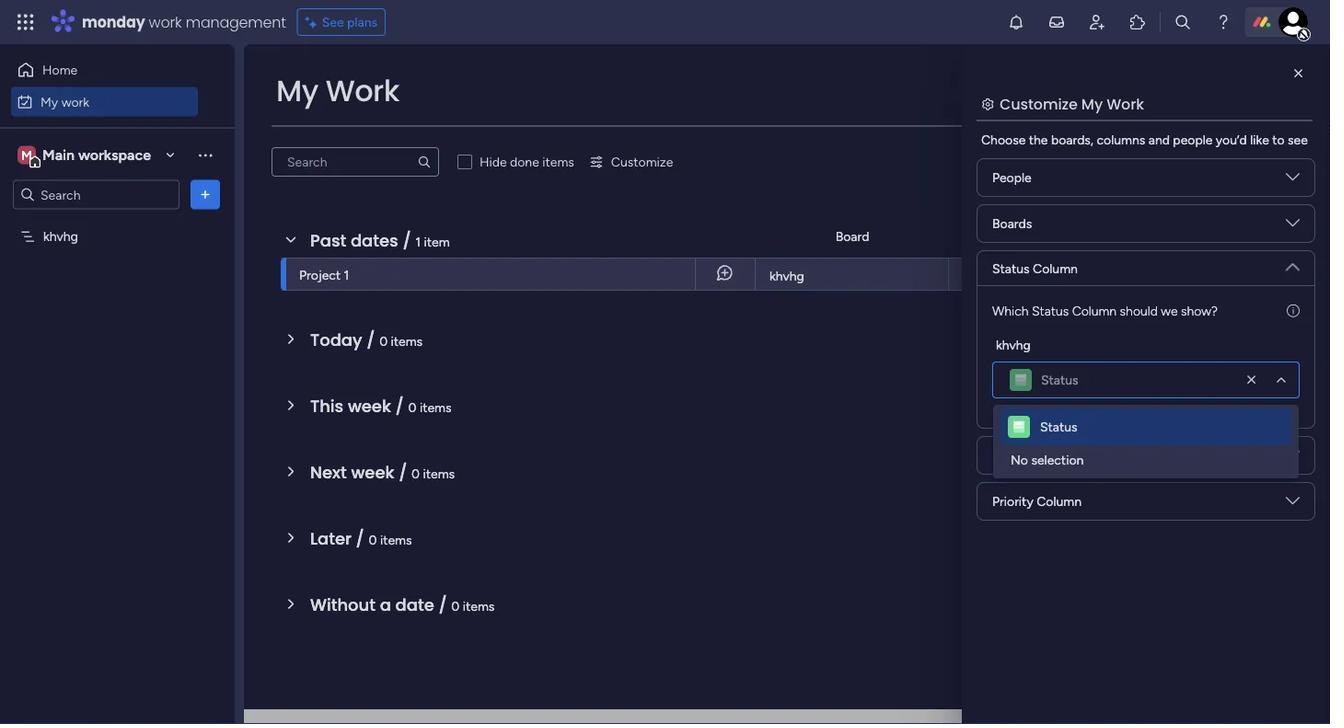 Task type: vqa. For each thing, say whether or not it's contained in the screenshot.
the lottie animation 'image'
no



Task type: locate. For each thing, give the bounding box(es) containing it.
khvhg inside list box
[[43, 229, 78, 244]]

0 inside without a date / 0 items
[[452, 599, 460, 614]]

/ left item
[[403, 229, 411, 252]]

column down selection
[[1037, 494, 1082, 510]]

0 vertical spatial date
[[1276, 229, 1304, 244]]

date up the 15, in the top right of the page
[[1276, 229, 1304, 244]]

week
[[348, 395, 391, 418], [351, 461, 395, 484]]

0 vertical spatial khvhg
[[43, 229, 78, 244]]

invite members image
[[1088, 13, 1107, 31]]

1 horizontal spatial customize
[[1000, 93, 1078, 114]]

this up 'next'
[[310, 395, 344, 418]]

like
[[1251, 132, 1270, 148]]

1 horizontal spatial my
[[276, 70, 318, 111]]

khvhg inside 'link'
[[770, 268, 805, 284]]

search everything image
[[1174, 13, 1192, 31]]

0 horizontal spatial 1
[[344, 267, 349, 283]]

4 dapulse dropdown down arrow image from the top
[[1286, 448, 1300, 469]]

items right later
[[380, 532, 412, 548]]

dapulse dropdown down arrow image for status column
[[1286, 253, 1300, 274]]

nov
[[1256, 267, 1278, 282]]

my
[[276, 70, 318, 111], [1082, 93, 1103, 114], [41, 94, 58, 110]]

0 vertical spatial work
[[149, 12, 182, 32]]

khvhg link
[[767, 259, 937, 292]]

1 horizontal spatial date
[[1276, 229, 1304, 244]]

1 vertical spatial people
[[1151, 229, 1190, 244]]

0 inside the this week / 0 items
[[408, 400, 417, 415]]

0 horizontal spatial date
[[993, 448, 1020, 464]]

week right 'next'
[[351, 461, 395, 484]]

column left the 'should'
[[1072, 303, 1117, 319]]

items right done
[[543, 154, 574, 170]]

no
[[1011, 453, 1028, 468]]

work for monday
[[149, 12, 182, 32]]

and
[[1149, 132, 1170, 148]]

week down today / 0 items
[[348, 395, 391, 418]]

1 vertical spatial week
[[351, 461, 395, 484]]

work right monday on the top left
[[149, 12, 182, 32]]

date
[[1276, 229, 1304, 244], [993, 448, 1020, 464]]

my work button
[[11, 87, 198, 116]]

1 vertical spatial customize
[[611, 154, 673, 170]]

items right date
[[463, 599, 495, 614]]

khvhg group
[[993, 335, 1300, 399]]

khvhg for khvhg group
[[996, 337, 1031, 353]]

options image
[[196, 186, 215, 204]]

1 right project
[[344, 267, 349, 283]]

items inside the this week / 0 items
[[420, 400, 452, 415]]

/ right date
[[439, 593, 447, 617]]

dapulse dropdown down arrow image for priority column
[[1286, 494, 1300, 515]]

0 right later
[[369, 532, 377, 548]]

Filter dashboard by text search field
[[272, 147, 439, 177]]

main
[[42, 146, 75, 164]]

notifications image
[[1007, 13, 1026, 31]]

1 inside past dates / 1 item
[[416, 234, 421, 250]]

people
[[1173, 132, 1213, 148]]

items inside without a date / 0 items
[[463, 599, 495, 614]]

group
[[1014, 229, 1050, 244]]

column for date column
[[1023, 448, 1068, 464]]

boards
[[993, 216, 1032, 232]]

work up columns
[[1107, 93, 1145, 114]]

khvhg for khvhg 'link'
[[770, 268, 805, 284]]

5 dapulse dropdown down arrow image from the top
[[1286, 494, 1300, 515]]

hide done items
[[480, 154, 574, 170]]

1 vertical spatial work
[[61, 94, 89, 110]]

work for my
[[61, 94, 89, 110]]

3 dapulse dropdown down arrow image from the top
[[1286, 253, 1300, 274]]

dapulse dropdown down arrow image for people
[[1286, 170, 1300, 191]]

0 vertical spatial 1
[[416, 234, 421, 250]]

0 vertical spatial week
[[348, 395, 391, 418]]

work
[[149, 12, 182, 32], [61, 94, 89, 110]]

items up next week / 0 items
[[420, 400, 452, 415]]

people down choose
[[993, 170, 1032, 186]]

0 horizontal spatial people
[[993, 170, 1032, 186]]

1 dapulse dropdown down arrow image from the top
[[1286, 170, 1300, 191]]

/ right later
[[356, 527, 364, 551]]

/ up next week / 0 items
[[396, 395, 404, 418]]

1 horizontal spatial people
[[1151, 229, 1190, 244]]

0 horizontal spatial my
[[41, 94, 58, 110]]

main content containing past dates /
[[244, 44, 1331, 725]]

items inside later / 0 items
[[380, 532, 412, 548]]

show?
[[1181, 303, 1218, 319]]

1 horizontal spatial work
[[149, 12, 182, 32]]

work inside button
[[61, 94, 89, 110]]

apps image
[[1129, 13, 1147, 31]]

help image
[[1215, 13, 1233, 31]]

1 horizontal spatial this
[[985, 269, 1007, 284]]

home
[[42, 62, 78, 78]]

plans
[[347, 14, 378, 30]]

priority
[[993, 494, 1034, 510]]

1 vertical spatial date
[[993, 448, 1020, 464]]

column down group
[[1033, 261, 1078, 276]]

people up we
[[1151, 229, 1190, 244]]

0 inside today / 0 items
[[379, 333, 388, 349]]

my down see plans button
[[276, 70, 318, 111]]

this
[[985, 269, 1007, 284], [310, 395, 344, 418]]

select product image
[[17, 13, 35, 31]]

selection
[[1032, 453, 1084, 468]]

2 vertical spatial khvhg
[[996, 337, 1031, 353]]

None search field
[[272, 147, 439, 177]]

/
[[403, 229, 411, 252], [367, 328, 375, 352], [396, 395, 404, 418], [399, 461, 407, 484], [356, 527, 364, 551], [439, 593, 447, 617]]

which
[[993, 303, 1029, 319]]

we
[[1161, 303, 1178, 319]]

items
[[543, 154, 574, 170], [391, 333, 423, 349], [420, 400, 452, 415], [423, 466, 455, 482], [380, 532, 412, 548], [463, 599, 495, 614]]

my down home
[[41, 94, 58, 110]]

status
[[993, 261, 1030, 276], [1032, 303, 1069, 319], [1041, 372, 1079, 388], [1040, 419, 1078, 435]]

this left the "month"
[[985, 269, 1007, 284]]

0 up next week / 0 items
[[408, 400, 417, 415]]

0
[[379, 333, 388, 349], [408, 400, 417, 415], [412, 466, 420, 482], [369, 532, 377, 548], [452, 599, 460, 614]]

2 horizontal spatial khvhg
[[996, 337, 1031, 353]]

0 right today
[[379, 333, 388, 349]]

column
[[1033, 261, 1078, 276], [1072, 303, 1117, 319], [1023, 448, 1068, 464], [1037, 494, 1082, 510]]

2 horizontal spatial my
[[1082, 93, 1103, 114]]

a
[[380, 593, 391, 617]]

0 horizontal spatial this
[[310, 395, 344, 418]]

1
[[416, 234, 421, 250], [344, 267, 349, 283]]

see
[[1288, 132, 1308, 148]]

the
[[1029, 132, 1048, 148]]

my inside button
[[41, 94, 58, 110]]

0 horizontal spatial work
[[61, 94, 89, 110]]

no selection
[[1011, 453, 1084, 468]]

1 horizontal spatial 1
[[416, 234, 421, 250]]

date column
[[993, 448, 1068, 464]]

gary orlando image
[[1279, 7, 1308, 37]]

people
[[993, 170, 1032, 186], [1151, 229, 1190, 244]]

09:00
[[1299, 267, 1331, 282]]

1 vertical spatial 1
[[344, 267, 349, 283]]

0 inside later / 0 items
[[369, 532, 377, 548]]

column up priority column
[[1023, 448, 1068, 464]]

board
[[836, 229, 870, 244]]

1 vertical spatial khvhg
[[770, 268, 805, 284]]

option
[[0, 220, 235, 224]]

work
[[326, 70, 400, 111], [1107, 93, 1145, 114]]

work down home
[[61, 94, 89, 110]]

dapulse dropdown down arrow image for date column
[[1286, 448, 1300, 469]]

0 down the this week / 0 items
[[412, 466, 420, 482]]

next week / 0 items
[[310, 461, 455, 484]]

item
[[424, 234, 450, 250]]

main content
[[244, 44, 1331, 725]]

customize button
[[582, 147, 681, 177]]

0 horizontal spatial customize
[[611, 154, 673, 170]]

workspace image
[[17, 145, 36, 165]]

customize inside "button"
[[611, 154, 673, 170]]

0 right date
[[452, 599, 460, 614]]

khvhg inside group
[[996, 337, 1031, 353]]

work down plans
[[326, 70, 400, 111]]

2 dapulse dropdown down arrow image from the top
[[1286, 216, 1300, 237]]

dapulse dropdown down arrow image
[[1286, 170, 1300, 191], [1286, 216, 1300, 237], [1286, 253, 1300, 274], [1286, 448, 1300, 469], [1286, 494, 1300, 515]]

customize
[[1000, 93, 1078, 114], [611, 154, 673, 170]]

customize for customize my work
[[1000, 93, 1078, 114]]

date for date column
[[993, 448, 1020, 464]]

week for next
[[351, 461, 395, 484]]

0 vertical spatial customize
[[1000, 93, 1078, 114]]

/ right today
[[367, 328, 375, 352]]

today
[[310, 328, 362, 352]]

items up the this week / 0 items
[[391, 333, 423, 349]]

month
[[1010, 269, 1045, 284]]

items down the this week / 0 items
[[423, 466, 455, 482]]

status column
[[993, 261, 1078, 276]]

1 left item
[[416, 234, 421, 250]]

khvhg heading
[[996, 335, 1031, 355]]

1 vertical spatial this
[[310, 395, 344, 418]]

1 horizontal spatial khvhg
[[770, 268, 805, 284]]

khvhg
[[43, 229, 78, 244], [770, 268, 805, 284], [996, 337, 1031, 353]]

Search in workspace field
[[39, 184, 154, 205]]

0 horizontal spatial khvhg
[[43, 229, 78, 244]]

monday work management
[[82, 12, 286, 32]]

past
[[310, 229, 346, 252]]

this month
[[985, 269, 1045, 284]]

date up priority
[[993, 448, 1020, 464]]

my up the boards,
[[1082, 93, 1103, 114]]

0 vertical spatial this
[[985, 269, 1007, 284]]



Task type: describe. For each thing, give the bounding box(es) containing it.
this for week
[[310, 395, 344, 418]]

see plans
[[322, 14, 378, 30]]

1 horizontal spatial work
[[1107, 93, 1145, 114]]

/ down the this week / 0 items
[[399, 461, 407, 484]]

column for status column
[[1033, 261, 1078, 276]]

my work
[[41, 94, 89, 110]]

workspace selection element
[[17, 144, 154, 168]]

15,
[[1281, 267, 1296, 282]]

week for this
[[348, 395, 391, 418]]

0 horizontal spatial work
[[326, 70, 400, 111]]

project
[[299, 267, 341, 283]]

m
[[21, 147, 32, 163]]

items inside today / 0 items
[[391, 333, 423, 349]]

later / 0 items
[[310, 527, 412, 551]]

this for month
[[985, 269, 1007, 284]]

v2 info image
[[1287, 301, 1300, 320]]

date for date
[[1276, 229, 1304, 244]]

priority column
[[993, 494, 1082, 510]]

project 1
[[299, 267, 349, 283]]

column for priority column
[[1037, 494, 1082, 510]]

customize my work
[[1000, 93, 1145, 114]]

inbox image
[[1048, 13, 1066, 31]]

see
[[322, 14, 344, 30]]

management
[[186, 12, 286, 32]]

0 inside next week / 0 items
[[412, 466, 420, 482]]

customize for customize
[[611, 154, 673, 170]]

should
[[1120, 303, 1158, 319]]

hide
[[480, 154, 507, 170]]

my for my work
[[276, 70, 318, 111]]

columns
[[1097, 132, 1146, 148]]

see plans button
[[297, 8, 386, 36]]

status inside khvhg group
[[1041, 372, 1079, 388]]

which status column should we show?
[[993, 303, 1218, 319]]

0 vertical spatial people
[[993, 170, 1032, 186]]

later
[[310, 527, 352, 551]]

workspace options image
[[196, 146, 215, 164]]

without a date / 0 items
[[310, 593, 495, 617]]

my for my work
[[41, 94, 58, 110]]

boards,
[[1052, 132, 1094, 148]]

dates
[[351, 229, 398, 252]]

khvhg list box
[[0, 217, 235, 501]]

this week / 0 items
[[310, 395, 452, 418]]

done
[[510, 154, 539, 170]]

home button
[[11, 55, 198, 85]]

workspace
[[78, 146, 151, 164]]

date
[[396, 593, 434, 617]]

to
[[1273, 132, 1285, 148]]

today / 0 items
[[310, 328, 423, 352]]

choose the boards, columns and people you'd like to see
[[982, 132, 1308, 148]]

past dates / 1 item
[[310, 229, 450, 252]]

search image
[[417, 155, 432, 169]]

main workspace
[[42, 146, 151, 164]]

my work
[[276, 70, 400, 111]]

next
[[310, 461, 347, 484]]

you'd
[[1216, 132, 1247, 148]]

without
[[310, 593, 376, 617]]

nov 15, 09:00
[[1256, 267, 1331, 282]]

monday
[[82, 12, 145, 32]]

items inside next week / 0 items
[[423, 466, 455, 482]]

choose
[[982, 132, 1026, 148]]

dapulse dropdown down arrow image for boards
[[1286, 216, 1300, 237]]

my inside main content
[[1082, 93, 1103, 114]]



